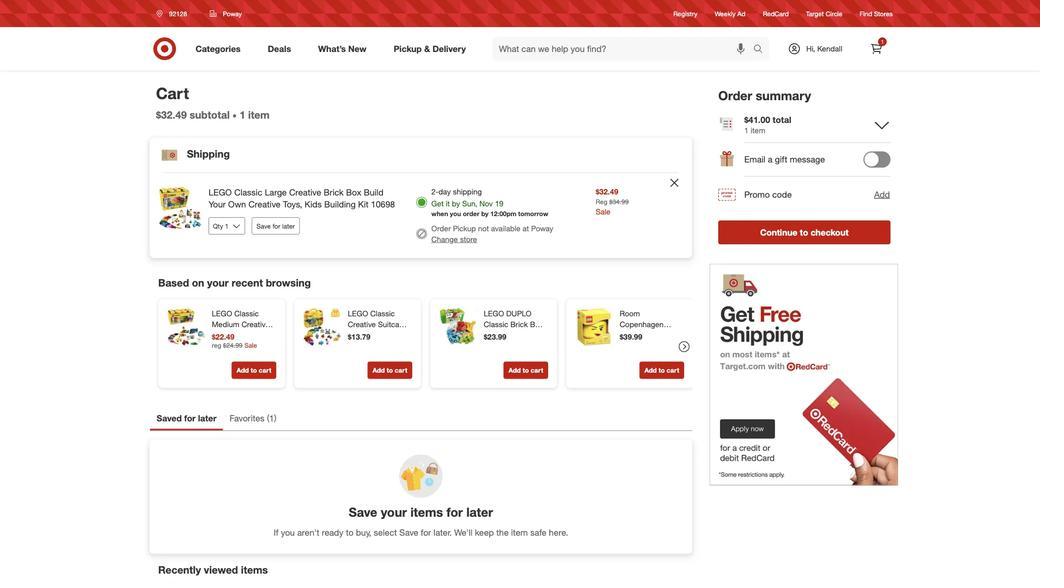 Task type: vqa. For each thing, say whether or not it's contained in the screenshot.


Task type: locate. For each thing, give the bounding box(es) containing it.
items for your
[[411, 505, 443, 520]]

add inside button
[[875, 189, 891, 200]]

sale up the play,
[[245, 342, 257, 350]]

save for save your items for later
[[349, 505, 378, 520]]

categories
[[196, 43, 241, 54]]

select
[[374, 528, 397, 538]]

$32.49 down cart
[[156, 109, 187, 121]]

2 vertical spatial building
[[212, 341, 240, 351]]

1 horizontal spatial later
[[282, 222, 295, 230]]

1 horizontal spatial items
[[411, 505, 443, 520]]

gift
[[776, 154, 788, 165]]

|
[[669, 352, 671, 362]]

room copenhagen lego large 9 x 10 inch plastic storage head | winking link
[[620, 308, 683, 372]]

0 horizontal spatial later
[[198, 413, 217, 424]]

kids inside lego classic medium creative brick box building toys for creative play, kids creative kit 10696
[[212, 363, 227, 372]]

order for order summary
[[719, 88, 753, 103]]

creative up toys
[[242, 320, 270, 329]]

lego classic medium creative brick box building toys for creative play, kids creative kit 10696 image
[[168, 308, 205, 346], [168, 308, 205, 346]]

room copenhagen lego large 9 x 10 inch plastic storage head | winking image
[[576, 308, 614, 346], [576, 308, 614, 346]]

your up select in the bottom left of the page
[[381, 505, 407, 520]]

classic up medium
[[234, 309, 259, 318]]

when
[[432, 210, 449, 218]]

for
[[273, 222, 281, 230], [259, 341, 268, 351], [184, 413, 196, 424], [447, 505, 463, 520], [421, 528, 432, 538]]

0 vertical spatial your
[[207, 277, 229, 289]]

box down duplo
[[530, 320, 544, 329]]

deals
[[268, 43, 291, 54]]

1 horizontal spatial $32.49
[[596, 187, 619, 196]]

2 horizontal spatial item
[[751, 126, 766, 135]]

0 vertical spatial items
[[411, 505, 443, 520]]

lego classic creative suitcase 10713 link
[[348, 308, 410, 340]]

0 vertical spatial sale
[[596, 207, 611, 216]]

1 down '$41.00'
[[745, 126, 749, 135]]

0 horizontal spatial box
[[232, 330, 245, 340]]

inch
[[631, 341, 645, 351]]

you right the if
[[281, 528, 295, 538]]

1 horizontal spatial save
[[349, 505, 378, 520]]

weekly ad link
[[715, 9, 746, 18]]

What can we help you find? suggestions appear below search field
[[493, 37, 757, 61]]

building inside lego classic medium creative brick box building toys for creative play, kids creative kit 10696
[[212, 341, 240, 351]]

by down nov
[[482, 210, 489, 218]]

2 cart from the left
[[395, 366, 408, 375]]

lego up 10713
[[348, 309, 368, 318]]

0 horizontal spatial building
[[212, 341, 240, 351]]

0 vertical spatial brick
[[324, 187, 344, 198]]

0 vertical spatial $32.49
[[156, 109, 187, 121]]

1 horizontal spatial poway
[[532, 224, 554, 233]]

later right saved
[[198, 413, 217, 424]]

later
[[282, 222, 295, 230], [198, 413, 217, 424], [467, 505, 493, 520]]

item inside the $41.00 total 1 item
[[751, 126, 766, 135]]

items up if you aren't ready to buy, select save for later. we'll keep the item safe here.
[[411, 505, 443, 520]]

shipping
[[187, 148, 230, 160]]

0 vertical spatial large
[[265, 187, 287, 198]]

2 vertical spatial brick
[[212, 330, 229, 340]]

save for later
[[257, 222, 295, 230]]

you left order
[[450, 210, 461, 218]]

1 vertical spatial kit
[[259, 363, 268, 372]]

1 vertical spatial large
[[643, 330, 662, 340]]

add to cart button
[[232, 362, 276, 379], [368, 362, 413, 379], [504, 362, 549, 379], [640, 362, 685, 379]]

1 vertical spatial you
[[281, 528, 295, 538]]

1 down stores
[[882, 38, 885, 45]]

by right it
[[452, 199, 460, 208]]

large up toys,
[[265, 187, 287, 198]]

later up keep
[[467, 505, 493, 520]]

4 add to cart button from the left
[[640, 362, 685, 379]]

$41.00
[[745, 114, 771, 125]]

2 horizontal spatial box
[[530, 320, 544, 329]]

kit
[[358, 199, 369, 210], [259, 363, 268, 372]]

box inside the lego classic large creative brick box build your own creative toys, kids building kit 10698
[[346, 187, 362, 198]]

pickup
[[394, 43, 422, 54], [453, 224, 476, 233]]

get
[[432, 199, 444, 208]]

add inside $39.99 add to cart
[[645, 366, 657, 375]]

0 horizontal spatial kit
[[259, 363, 268, 372]]

2 horizontal spatial later
[[467, 505, 493, 520]]

lego for lego classic medium creative brick box building toys for creative play, kids creative kit 10696
[[212, 309, 232, 318]]

1 horizontal spatial building
[[324, 199, 356, 210]]

0 horizontal spatial brick
[[212, 330, 229, 340]]

2 vertical spatial later
[[467, 505, 493, 520]]

1 horizontal spatial box
[[346, 187, 362, 198]]

0 vertical spatial later
[[282, 222, 295, 230]]

box left build
[[346, 187, 362, 198]]

safe
[[531, 528, 547, 538]]

items right viewed
[[241, 564, 268, 576]]

0 vertical spatial poway
[[223, 9, 242, 18]]

classic for medium
[[234, 309, 259, 318]]

the
[[497, 528, 509, 538]]

poway inside dropdown button
[[223, 9, 242, 18]]

nov
[[480, 199, 493, 208]]

3 add to cart button from the left
[[504, 362, 549, 379]]

add for lego classic creative suitcase 10713
[[373, 366, 385, 375]]

target circle
[[807, 9, 843, 18]]

for inside button
[[273, 222, 281, 230]]

add
[[875, 189, 891, 200], [237, 366, 249, 375], [373, 366, 385, 375], [509, 366, 521, 375], [645, 366, 657, 375]]

kids
[[305, 199, 322, 210], [212, 363, 227, 372]]

save right select in the bottom left of the page
[[400, 528, 419, 538]]

based on your recent browsing
[[158, 277, 311, 289]]

for right toys
[[259, 341, 268, 351]]

0 horizontal spatial kids
[[212, 363, 227, 372]]

lego classic medium creative brick box building toys for creative play, kids creative kit 10696
[[212, 309, 270, 383]]

for left later.
[[421, 528, 432, 538]]

classic up own
[[234, 187, 263, 198]]

lego up 10
[[620, 330, 641, 340]]

2 horizontal spatial save
[[400, 528, 419, 538]]

classic inside lego classic medium creative brick box building toys for creative play, kids creative kit 10696
[[234, 309, 259, 318]]

total
[[773, 114, 792, 125]]

1 vertical spatial brick
[[511, 320, 528, 329]]

1 inside the $41.00 total 1 item
[[745, 126, 749, 135]]

(
[[267, 413, 269, 424]]

creative down $24.99
[[212, 352, 240, 362]]

to down suitcase
[[387, 366, 393, 375]]

1 horizontal spatial you
[[450, 210, 461, 218]]

brick for lego classic medium creative brick box building toys for creative play, kids creative kit 10696
[[212, 330, 229, 340]]

0 horizontal spatial items
[[241, 564, 268, 576]]

sale for $22.49
[[245, 342, 257, 350]]

medium
[[212, 320, 240, 329]]

box
[[346, 187, 362, 198], [530, 320, 544, 329], [232, 330, 245, 340]]

0 horizontal spatial large
[[265, 187, 287, 198]]

lego
[[209, 187, 232, 198], [212, 309, 232, 318], [348, 309, 368, 318], [484, 309, 505, 318], [620, 330, 641, 340]]

save for later button
[[252, 217, 300, 235]]

items
[[411, 505, 443, 520], [241, 564, 268, 576]]

0 vertical spatial save
[[257, 222, 271, 230]]

saved for later
[[157, 413, 217, 424]]

lego inside the lego classic creative suitcase 10713
[[348, 309, 368, 318]]

cart for lego duplo classic brick box building set 10913
[[531, 366, 544, 375]]

1 horizontal spatial kit
[[358, 199, 369, 210]]

cart inside $39.99 add to cart
[[667, 366, 680, 375]]

$23.99 add to cart
[[484, 332, 544, 375]]

classic up $23.99
[[484, 320, 509, 329]]

lego up medium
[[212, 309, 232, 318]]

1 vertical spatial building
[[484, 330, 512, 340]]

classic inside the lego classic large creative brick box build your own creative toys, kids building kit 10698
[[234, 187, 263, 198]]

1 horizontal spatial your
[[381, 505, 407, 520]]

aren't
[[297, 528, 320, 538]]

add to cart button for lego classic creative suitcase 10713
[[368, 362, 413, 379]]

item right subtotal
[[248, 109, 270, 121]]

brick inside the lego classic large creative brick box build your own creative toys, kids building kit 10698
[[324, 187, 344, 198]]

recent
[[232, 277, 263, 289]]

1 vertical spatial order
[[432, 224, 451, 233]]

brick up set
[[511, 320, 528, 329]]

building
[[324, 199, 356, 210], [484, 330, 512, 340], [212, 341, 240, 351]]

box inside lego duplo classic brick box building set 10913
[[530, 320, 544, 329]]

your right on
[[207, 277, 229, 289]]

copenhagen
[[620, 320, 664, 329]]

redcard
[[763, 9, 789, 18]]

change
[[432, 234, 458, 244]]

cart inside $13.79 add to cart
[[395, 366, 408, 375]]

1 vertical spatial kids
[[212, 363, 227, 372]]

ready
[[322, 528, 344, 538]]

1 vertical spatial box
[[530, 320, 544, 329]]

1 horizontal spatial sale
[[596, 207, 611, 216]]

get free shipping on hundreds of thousands of items* with target redcard. apply now for a credit or debit redcard. *some restrictions apply. image
[[710, 264, 899, 486]]

0 vertical spatial you
[[450, 210, 461, 218]]

add to cart button down $13.79
[[368, 362, 413, 379]]

item down '$41.00'
[[751, 126, 766, 135]]

reg
[[212, 342, 221, 350]]

cart
[[259, 366, 272, 375], [395, 366, 408, 375], [531, 366, 544, 375], [667, 366, 680, 375]]

classic for creative
[[371, 309, 395, 318]]

1 vertical spatial poway
[[532, 224, 554, 233]]

kit inside lego classic medium creative brick box building toys for creative play, kids creative kit 10696
[[259, 363, 268, 372]]

lego up $23.99
[[484, 309, 505, 318]]

lego for lego duplo classic brick box building set 10913
[[484, 309, 505, 318]]

add to cart button down the play,
[[232, 362, 276, 379]]

sale inside $22.49 reg $24.99 sale
[[245, 342, 257, 350]]

lego inside the lego classic large creative brick box build your own creative toys, kids building kit 10698
[[209, 187, 232, 198]]

lego duplo classic brick box building set 10913
[[484, 309, 544, 351]]

lego classic large creative brick box build your own creative toys, kids building kit 10698 link
[[209, 186, 399, 211]]

2 vertical spatial item
[[511, 528, 528, 538]]

add inside $23.99 add to cart
[[509, 366, 521, 375]]

poway right at
[[532, 224, 554, 233]]

box for lego classic large creative brick box build your own creative toys, kids building kit 10698
[[346, 187, 362, 198]]

viewed
[[204, 564, 238, 576]]

classic up suitcase
[[371, 309, 395, 318]]

add inside $13.79 add to cart
[[373, 366, 385, 375]]

creative down the play,
[[229, 363, 257, 372]]

to down head
[[659, 366, 665, 375]]

1 cart from the left
[[259, 366, 272, 375]]

later inside 'link'
[[198, 413, 217, 424]]

pickup up store
[[453, 224, 476, 233]]

1 vertical spatial $32.49
[[596, 187, 619, 196]]

0 vertical spatial kit
[[358, 199, 369, 210]]

1 vertical spatial sale
[[245, 342, 257, 350]]

add to cart
[[237, 366, 272, 375]]

92128 button
[[150, 4, 199, 23]]

$32.49 for subtotal
[[156, 109, 187, 121]]

lego classic creative suitcase 10713
[[348, 309, 408, 340]]

0 horizontal spatial $32.49
[[156, 109, 187, 121]]

add to cart button for lego duplo classic brick box building set 10913
[[504, 362, 549, 379]]

1 vertical spatial save
[[349, 505, 378, 520]]

toys,
[[283, 199, 302, 210]]

add to cart button down head
[[640, 362, 685, 379]]

$32.49 inside $32.49 reg $34.99 sale
[[596, 187, 619, 196]]

items for viewed
[[241, 564, 268, 576]]

large up plastic
[[643, 330, 662, 340]]

3 cart from the left
[[531, 366, 544, 375]]

brick inside lego classic medium creative brick box building toys for creative play, kids creative kit 10696
[[212, 330, 229, 340]]

your
[[207, 277, 229, 289], [381, 505, 407, 520]]

order inside order pickup not available at poway change store
[[432, 224, 451, 233]]

1 horizontal spatial pickup
[[453, 224, 476, 233]]

1 link
[[865, 37, 889, 61]]

later for save for later
[[282, 222, 295, 230]]

change store button
[[432, 234, 477, 245]]

save inside button
[[257, 222, 271, 230]]

1 horizontal spatial kids
[[305, 199, 322, 210]]

order up change
[[432, 224, 451, 233]]

favorites
[[230, 413, 265, 424]]

by
[[452, 199, 460, 208], [482, 210, 489, 218]]

0 horizontal spatial item
[[248, 109, 270, 121]]

redcard link
[[763, 9, 789, 18]]

add to cart button down set
[[504, 362, 549, 379]]

save your items for later
[[349, 505, 493, 520]]

1 vertical spatial items
[[241, 564, 268, 576]]

$34.99
[[610, 198, 629, 206]]

lego classic creative suitcase 10713 image
[[304, 308, 342, 346], [304, 308, 342, 346]]

1 right favorites
[[269, 413, 274, 424]]

kids up 10696
[[212, 363, 227, 372]]

sale inside $32.49 reg $34.99 sale
[[596, 207, 611, 216]]

0 horizontal spatial poway
[[223, 9, 242, 18]]

brick left build
[[324, 187, 344, 198]]

order summary
[[719, 88, 812, 103]]

0 vertical spatial order
[[719, 88, 753, 103]]

lego classic large creative brick box build your own creative toys, kids building kit 10698 image
[[159, 186, 202, 230]]

lego duplo classic brick box building set 10913 image
[[440, 308, 478, 346], [440, 308, 478, 346]]

recently
[[158, 564, 201, 576]]

1 vertical spatial by
[[482, 210, 489, 218]]

2 horizontal spatial brick
[[511, 320, 528, 329]]

2 vertical spatial box
[[232, 330, 245, 340]]

kit for creative
[[259, 363, 268, 372]]

0 horizontal spatial pickup
[[394, 43, 422, 54]]

kids inside the lego classic large creative brick box build your own creative toys, kids building kit 10698
[[305, 199, 322, 210]]

4 cart from the left
[[667, 366, 680, 375]]

order up '$41.00'
[[719, 88, 753, 103]]

cart inside $23.99 add to cart
[[531, 366, 544, 375]]

for down the lego classic large creative brick box build your own creative toys, kids building kit 10698
[[273, 222, 281, 230]]

large
[[265, 187, 287, 198], [643, 330, 662, 340]]

0 horizontal spatial sale
[[245, 342, 257, 350]]

poway
[[223, 9, 242, 18], [532, 224, 554, 233]]

0 vertical spatial box
[[346, 187, 362, 198]]

kit inside the lego classic large creative brick box build your own creative toys, kids building kit 10698
[[358, 199, 369, 210]]

1 vertical spatial item
[[751, 126, 766, 135]]

to down set
[[523, 366, 529, 375]]

save down the lego classic large creative brick box build your own creative toys, kids building kit 10698
[[257, 222, 271, 230]]

later down toys,
[[282, 222, 295, 230]]

$32.49 up reg
[[596, 187, 619, 196]]

save
[[257, 222, 271, 230], [349, 505, 378, 520], [400, 528, 419, 538]]

to right continue
[[801, 227, 809, 238]]

order pickup not available at poway change store
[[432, 224, 554, 244]]

1 add to cart button from the left
[[232, 362, 276, 379]]

2 horizontal spatial building
[[484, 330, 512, 340]]

0 horizontal spatial save
[[257, 222, 271, 230]]

kids for creative
[[212, 363, 227, 372]]

2 add to cart button from the left
[[368, 362, 413, 379]]

92128
[[169, 9, 187, 18]]

None radio
[[417, 197, 427, 208]]

what's new
[[318, 43, 367, 54]]

order for order pickup not available at poway change store
[[432, 224, 451, 233]]

creative up 10713
[[348, 320, 376, 329]]

0 vertical spatial building
[[324, 199, 356, 210]]

sale for $32.49
[[596, 207, 611, 216]]

later inside button
[[282, 222, 295, 230]]

add for room copenhagen lego large 9 x 10 inch plastic storage head | winking
[[645, 366, 657, 375]]

lego up your
[[209, 187, 232, 198]]

lego classic large creative brick box build your own creative toys, kids building kit 10698
[[209, 187, 395, 210]]

1 vertical spatial later
[[198, 413, 217, 424]]

poway up categories link
[[223, 9, 242, 18]]

day
[[439, 187, 451, 196]]

classic inside the lego classic creative suitcase 10713
[[371, 309, 395, 318]]

0 horizontal spatial you
[[281, 528, 295, 538]]

1 vertical spatial pickup
[[453, 224, 476, 233]]

classic inside lego duplo classic brick box building set 10913
[[484, 320, 509, 329]]

cart
[[156, 83, 189, 103]]

$24.99
[[223, 342, 243, 350]]

pickup left the &
[[394, 43, 422, 54]]

for inside 'link'
[[184, 413, 196, 424]]

add to cart button for lego classic medium creative brick box building toys for creative play, kids creative kit 10696
[[232, 362, 276, 379]]

0 vertical spatial by
[[452, 199, 460, 208]]

1 horizontal spatial brick
[[324, 187, 344, 198]]

box up $24.99
[[232, 330, 245, 340]]

for right saved
[[184, 413, 196, 424]]

lego inside lego duplo classic brick box building set 10913
[[484, 309, 505, 318]]

box inside lego classic medium creative brick box building toys for creative play, kids creative kit 10696
[[232, 330, 245, 340]]

building inside the lego classic large creative brick box build your own creative toys, kids building kit 10698
[[324, 199, 356, 210]]

kids right toys,
[[305, 199, 322, 210]]

0 horizontal spatial order
[[432, 224, 451, 233]]

0 vertical spatial pickup
[[394, 43, 422, 54]]

1 horizontal spatial large
[[643, 330, 662, 340]]

1 horizontal spatial order
[[719, 88, 753, 103]]

item right the
[[511, 528, 528, 538]]

saved
[[157, 413, 182, 424]]

brick up reg
[[212, 330, 229, 340]]

to left buy,
[[346, 528, 354, 538]]

building inside lego duplo classic brick box building set 10913
[[484, 330, 512, 340]]

sale down reg
[[596, 207, 611, 216]]

lego inside lego classic medium creative brick box building toys for creative play, kids creative kit 10696
[[212, 309, 232, 318]]

9
[[664, 330, 668, 340]]

reg
[[596, 198, 608, 206]]

own
[[228, 199, 246, 210]]

save up buy,
[[349, 505, 378, 520]]

0 vertical spatial kids
[[305, 199, 322, 210]]

registry link
[[674, 9, 698, 18]]

sale
[[596, 207, 611, 216], [245, 342, 257, 350]]

add for lego duplo classic brick box building set 10913
[[509, 366, 521, 375]]



Task type: describe. For each thing, give the bounding box(es) containing it.
promo code
[[745, 189, 793, 200]]

storage
[[620, 352, 647, 362]]

it
[[446, 199, 450, 208]]

cart for lego classic creative suitcase 10713
[[395, 366, 408, 375]]

later.
[[434, 528, 452, 538]]

tomorrow
[[519, 210, 549, 218]]

kit for building
[[358, 199, 369, 210]]

checkout
[[811, 227, 849, 238]]

pickup & delivery link
[[385, 37, 480, 61]]

at
[[523, 224, 529, 233]]

store
[[460, 234, 477, 244]]

find
[[860, 9, 873, 18]]

&
[[424, 43, 430, 54]]

0 horizontal spatial by
[[452, 199, 460, 208]]

1 vertical spatial your
[[381, 505, 407, 520]]

1 right subtotal
[[240, 109, 245, 121]]

save for save for later
[[257, 222, 271, 230]]

creative up save for later button
[[249, 199, 281, 210]]

to down the play,
[[251, 366, 257, 375]]

$32.49 subtotal
[[156, 109, 230, 121]]

target
[[807, 9, 825, 18]]

0 horizontal spatial your
[[207, 277, 229, 289]]

1 inside 1 link
[[882, 38, 885, 45]]

pickup inside order pickup not available at poway change store
[[453, 224, 476, 233]]

creative inside the lego classic creative suitcase 10713
[[348, 320, 376, 329]]

2-day shipping get it by sun, nov 19 when you order by 12:00pm tomorrow
[[432, 187, 549, 218]]

poway inside order pickup not available at poway change store
[[532, 224, 554, 233]]

based
[[158, 277, 189, 289]]

10713
[[348, 330, 369, 340]]

room
[[620, 309, 641, 318]]

on
[[192, 277, 204, 289]]

$23.99
[[484, 332, 507, 342]]

brick for lego classic large creative brick box build your own creative toys, kids building kit 10698
[[324, 187, 344, 198]]

favorites ( 1 )
[[230, 413, 277, 424]]

to inside $13.79 add to cart
[[387, 366, 393, 375]]

new
[[349, 43, 367, 54]]

for up 'we'll'
[[447, 505, 463, 520]]

you inside 2-day shipping get it by sun, nov 19 when you order by 12:00pm tomorrow
[[450, 210, 461, 218]]

$13.79
[[348, 332, 371, 342]]

lego classic medium creative brick box building toys for creative play, kids creative kit 10696 link
[[212, 308, 274, 383]]

lego duplo classic brick box building set 10913 link
[[484, 308, 546, 351]]

a
[[769, 154, 773, 165]]

cart inside button
[[259, 366, 272, 375]]

$32.49 for reg
[[596, 187, 619, 196]]

if
[[274, 528, 279, 538]]

1 horizontal spatial item
[[511, 528, 528, 538]]

hi, kendall
[[807, 44, 843, 53]]

email a gift message
[[745, 154, 826, 165]]

promo
[[745, 189, 770, 200]]

classic for large
[[234, 187, 263, 198]]

for inside lego classic medium creative brick box building toys for creative play, kids creative kit 10696
[[259, 341, 268, 351]]

$41.00 total 1 item
[[745, 114, 792, 135]]

creative up toys,
[[289, 187, 321, 198]]

pickup & delivery
[[394, 43, 466, 54]]

2 vertical spatial save
[[400, 528, 419, 538]]

find stores link
[[860, 9, 893, 18]]

lego inside the room copenhagen lego large 9 x 10 inch plastic storage head | winking
[[620, 330, 641, 340]]

ad
[[738, 9, 746, 18]]

1 horizontal spatial by
[[482, 210, 489, 218]]

later for saved for later
[[198, 413, 217, 424]]

10698
[[371, 199, 395, 210]]

10696
[[212, 374, 233, 383]]

0 vertical spatial item
[[248, 109, 270, 121]]

lego for lego classic creative suitcase 10713
[[348, 309, 368, 318]]

search button
[[749, 37, 775, 63]]

plastic
[[647, 341, 670, 351]]

if you aren't ready to buy, select save for later. we'll keep the item safe here.
[[274, 528, 569, 538]]

search
[[749, 44, 775, 55]]

cart for room copenhagen lego large 9 x 10 inch plastic storage head | winking
[[667, 366, 680, 375]]

we'll
[[455, 528, 473, 538]]

message
[[790, 154, 826, 165]]

continue to checkout
[[761, 227, 849, 238]]

head
[[649, 352, 667, 362]]

sun,
[[463, 199, 478, 208]]

large inside the room copenhagen lego large 9 x 10 inch plastic storage head | winking
[[643, 330, 662, 340]]

lego for lego classic large creative brick box build your own creative toys, kids building kit 10698
[[209, 187, 232, 198]]

delivery
[[433, 43, 466, 54]]

poway button
[[203, 4, 249, 23]]

not available radio
[[417, 228, 427, 239]]

order
[[463, 210, 480, 218]]

stores
[[875, 9, 893, 18]]

2-
[[432, 187, 439, 196]]

)
[[274, 413, 277, 424]]

code
[[773, 189, 793, 200]]

brick inside lego duplo classic brick box building set 10913
[[511, 320, 528, 329]]

recently viewed items
[[158, 564, 268, 576]]

box for lego classic medium creative brick box building toys for creative play, kids creative kit 10696
[[232, 330, 245, 340]]

not
[[478, 224, 489, 233]]

$39.99 add to cart
[[620, 332, 680, 375]]

duplo
[[507, 309, 532, 318]]

continue to checkout button
[[719, 221, 891, 244]]

to inside $23.99 add to cart
[[523, 366, 529, 375]]

x
[[670, 330, 674, 340]]

weekly
[[715, 9, 736, 18]]

large inside the lego classic large creative brick box build your own creative toys, kids building kit 10698
[[265, 187, 287, 198]]

to inside $39.99 add to cart
[[659, 366, 665, 375]]

$39.99
[[620, 332, 643, 342]]

build
[[364, 187, 384, 198]]

19
[[495, 199, 504, 208]]

set
[[514, 330, 525, 340]]

add button
[[874, 188, 891, 201]]

suitcase
[[378, 320, 408, 329]]

winking
[[620, 363, 647, 372]]

toys
[[242, 341, 257, 351]]

cart item ready to fulfill group
[[150, 173, 692, 258]]

12:00pm
[[491, 210, 517, 218]]

here.
[[549, 528, 569, 538]]

room copenhagen lego large 9 x 10 inch plastic storage head | winking
[[620, 309, 674, 372]]

kids for building
[[305, 199, 322, 210]]

add to cart button for room copenhagen lego large 9 x 10 inch plastic storage head | winking
[[640, 362, 685, 379]]

deals link
[[259, 37, 305, 61]]

email
[[745, 154, 766, 165]]

continue
[[761, 227, 798, 238]]

shipping
[[453, 187, 482, 196]]



